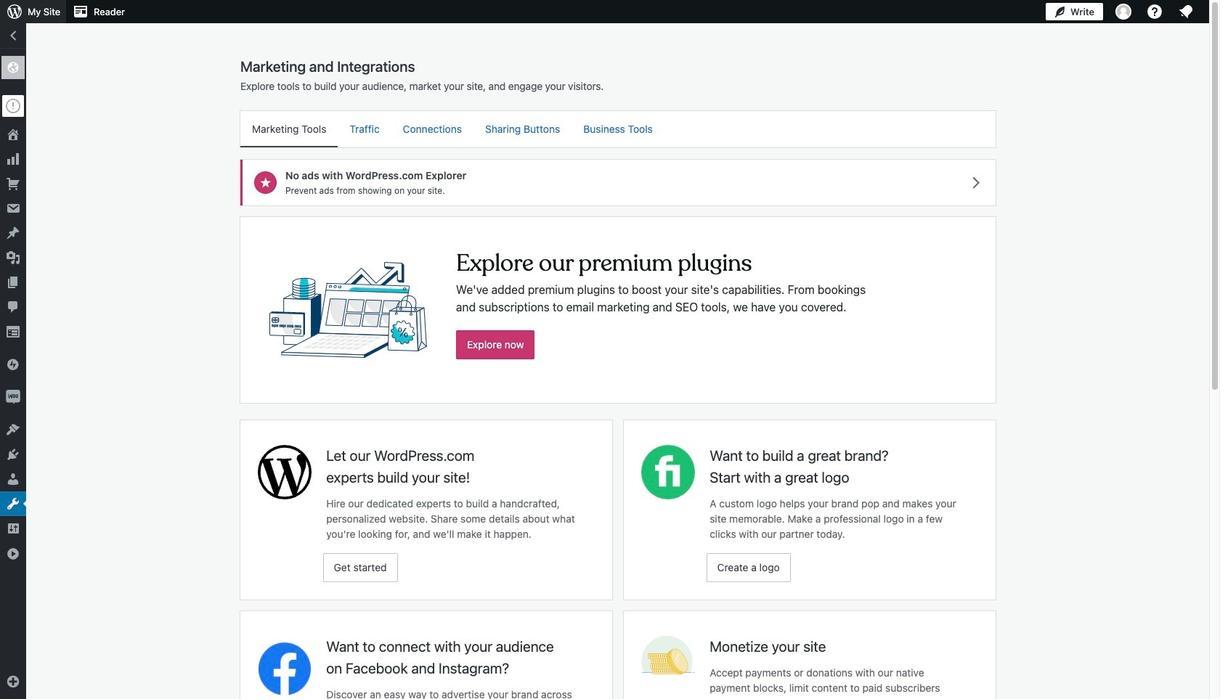 Task type: locate. For each thing, give the bounding box(es) containing it.
1 img image from the top
[[6, 358, 20, 372]]

facebook logo image
[[258, 643, 312, 697]]

1 vertical spatial img image
[[6, 390, 20, 405]]

img image
[[6, 358, 20, 372], [6, 390, 20, 405]]

0 vertical spatial img image
[[6, 358, 20, 372]]

fiverr logo image
[[642, 446, 696, 500]]

main content
[[235, 57, 1002, 700]]

help image
[[1147, 3, 1164, 20]]

menu
[[241, 111, 996, 148]]



Task type: vqa. For each thing, say whether or not it's contained in the screenshot.
img to the top
yes



Task type: describe. For each thing, give the bounding box(es) containing it.
my profile image
[[1116, 4, 1132, 20]]

manage your notifications image
[[1178, 3, 1196, 20]]

2 img image from the top
[[6, 390, 20, 405]]

a stack of coins image
[[642, 637, 696, 678]]

marketing tools image
[[270, 218, 427, 404]]



